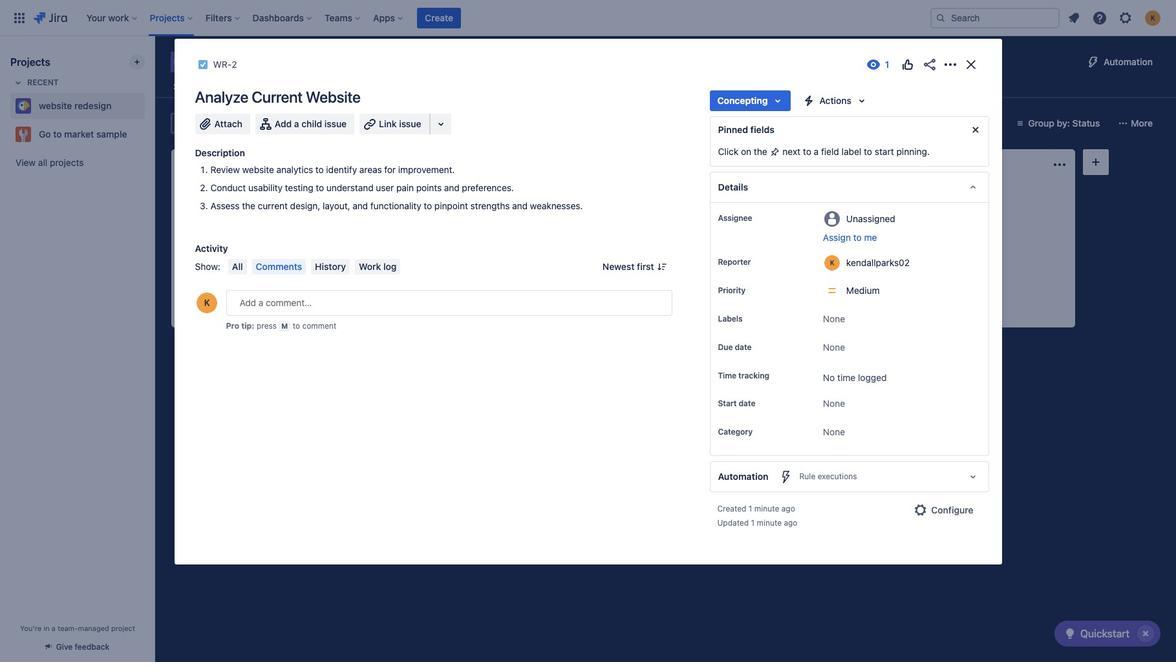 Task type: locate. For each thing, give the bounding box(es) containing it.
1 horizontal spatial issue
[[399, 118, 421, 129]]

automation up created
[[718, 472, 769, 483]]

and right strengths
[[512, 200, 528, 211]]

1 horizontal spatial a
[[294, 118, 299, 129]]

1 horizontal spatial current
[[400, 253, 432, 264]]

go
[[39, 129, 51, 140]]

issue right link
[[399, 118, 421, 129]]

testing
[[285, 182, 313, 193]]

0 vertical spatial minute
[[755, 505, 780, 514]]

website redesign up 'board'
[[197, 53, 313, 71]]

1 right created
[[749, 505, 752, 514]]

1 issue from the left
[[325, 118, 347, 129]]

concepting
[[718, 95, 768, 106], [373, 160, 422, 169]]

time tracking
[[718, 371, 770, 381]]

website redesign up market
[[39, 100, 112, 111]]

0 horizontal spatial website redesign
[[39, 100, 112, 111]]

category
[[718, 428, 753, 437]]

kendallparks02
[[847, 257, 910, 268]]

2 horizontal spatial 0
[[957, 159, 962, 170]]

hide message image
[[968, 122, 983, 138]]

projects
[[10, 56, 50, 68]]

0
[[219, 159, 225, 170], [775, 159, 781, 170], [957, 159, 962, 170]]

more information about this user image
[[825, 255, 840, 271]]

automation button
[[1081, 52, 1161, 72]]

managed
[[78, 625, 109, 633]]

design,
[[290, 200, 320, 211]]

minute right created
[[755, 505, 780, 514]]

create button
[[417, 7, 461, 28], [175, 186, 343, 206], [539, 186, 708, 206], [722, 186, 890, 206], [357, 305, 525, 325]]

1 vertical spatial automation
[[718, 472, 769, 483]]

website inside "dialog"
[[242, 164, 274, 175]]

to right m on the left top of page
[[293, 321, 300, 331]]

vote options: no one has voted for this issue yet. image
[[900, 57, 915, 72]]

concepting up pinned fields
[[718, 95, 768, 106]]

to
[[191, 160, 201, 169]]

conduct
[[211, 182, 246, 193]]

0 vertical spatial analyze current website
[[195, 88, 361, 106]]

website up "add people" image
[[306, 88, 361, 106]]

0 vertical spatial ago
[[782, 505, 795, 514]]

tab list
[[163, 75, 864, 98]]

assess
[[211, 200, 240, 211]]

minute right updated
[[757, 519, 782, 529]]

launch 0
[[920, 159, 962, 170]]

0 vertical spatial automation
[[1104, 56, 1153, 67]]

a left field
[[814, 146, 819, 157]]

1 vertical spatial a
[[814, 146, 819, 157]]

details element
[[710, 172, 989, 203]]

team-
[[58, 625, 78, 633]]

reporter
[[718, 257, 751, 267]]

concepting up pain at the top left of page
[[373, 160, 422, 169]]

sample
[[96, 129, 127, 140]]

date right start
[[739, 399, 756, 409]]

1 horizontal spatial 2
[[427, 159, 433, 170]]

the right assess
[[242, 200, 255, 211]]

redesign
[[254, 53, 313, 71], [74, 100, 112, 111]]

2 vertical spatial website
[[242, 164, 274, 175]]

0 vertical spatial a
[[294, 118, 299, 129]]

concepting for concepting
[[718, 95, 768, 106]]

0 vertical spatial the
[[754, 146, 768, 157]]

concepting inside concepting 2
[[373, 160, 422, 169]]

1 0 from the left
[[219, 159, 225, 170]]

2 horizontal spatial a
[[814, 146, 819, 157]]

1 vertical spatial 2
[[427, 159, 433, 170]]

2 vertical spatial a
[[52, 625, 56, 633]]

1 vertical spatial concepting
[[373, 160, 422, 169]]

project
[[111, 625, 135, 633]]

issue inside add a child issue button
[[325, 118, 347, 129]]

do
[[203, 160, 214, 169]]

to right next
[[803, 146, 812, 157]]

launch
[[920, 160, 952, 169]]

and down conduct usability testing to understand user pain points and preferences.
[[353, 200, 368, 211]]

the up testing 0
[[754, 146, 768, 157]]

jira image
[[34, 10, 67, 26], [34, 10, 67, 26]]

quickstart
[[1081, 629, 1130, 640]]

a right in
[[52, 625, 56, 633]]

goals
[[393, 193, 416, 204]]

and
[[444, 182, 460, 193], [353, 200, 368, 211], [512, 200, 528, 211]]

analyze current website inside "dialog"
[[195, 88, 361, 106]]

assign
[[823, 232, 851, 243]]

1 horizontal spatial redesign
[[254, 53, 313, 71]]

issue
[[325, 118, 347, 129], [399, 118, 421, 129]]

0 horizontal spatial redesign
[[74, 100, 112, 111]]

link
[[379, 118, 397, 129]]

Search board text field
[[172, 114, 270, 133]]

1 horizontal spatial analyze current website
[[365, 253, 468, 264]]

details
[[718, 182, 748, 193]]

time
[[718, 371, 737, 381]]

concepting inside dropdown button
[[718, 95, 768, 106]]

give feedback
[[56, 643, 109, 653]]

2 0 from the left
[[775, 159, 781, 170]]

menu bar
[[226, 259, 403, 275]]

2 inside analyze current website "dialog"
[[232, 59, 237, 70]]

to down the points
[[424, 200, 432, 211]]

feedback
[[75, 643, 109, 653]]

create button inside primary element
[[417, 7, 461, 28]]

1 vertical spatial analyze
[[365, 253, 398, 264]]

2 issue from the left
[[399, 118, 421, 129]]

work log
[[359, 261, 397, 272]]

to right the go
[[53, 129, 62, 140]]

none down more information about this user image
[[823, 314, 845, 325]]

1 horizontal spatial 0
[[775, 159, 781, 170]]

0 horizontal spatial analyze
[[195, 88, 248, 106]]

wr-2
[[213, 59, 237, 70]]

link issue button
[[360, 114, 430, 135]]

0 horizontal spatial automation
[[718, 472, 769, 483]]

medium
[[847, 285, 880, 296]]

0 vertical spatial website redesign
[[197, 53, 313, 71]]

analyze up search board text field
[[195, 88, 248, 106]]

a inside add a child issue button
[[294, 118, 299, 129]]

website
[[306, 88, 361, 106], [434, 253, 468, 264]]

market
[[64, 129, 94, 140]]

date for start date
[[739, 399, 756, 409]]

none up no
[[823, 342, 845, 353]]

0 vertical spatial 2
[[232, 59, 237, 70]]

points
[[416, 182, 442, 193]]

2 up the points
[[427, 159, 433, 170]]

0 right launch
[[957, 159, 962, 170]]

1 vertical spatial date
[[739, 399, 756, 409]]

none up executions
[[823, 427, 845, 438]]

0 down "description"
[[219, 159, 225, 170]]

to left start
[[864, 146, 873, 157]]

2 up 'board'
[[232, 59, 237, 70]]

1 horizontal spatial and
[[444, 182, 460, 193]]

priority pin to top. only you can see pinned fields. image
[[748, 286, 759, 296]]

collapse recent projects image
[[10, 75, 26, 91]]

pinned
[[718, 124, 748, 135]]

1 horizontal spatial automation
[[1104, 56, 1153, 67]]

analyze right history
[[365, 253, 398, 264]]

understand
[[327, 182, 374, 193]]

0 for launch 0
[[957, 159, 962, 170]]

current right log
[[400, 253, 432, 264]]

1 horizontal spatial concepting
[[718, 95, 768, 106]]

to left me
[[854, 232, 862, 243]]

website up add a comment… "field" on the top of page
[[434, 253, 468, 264]]

created 1 minute ago updated 1 minute ago
[[718, 505, 798, 529]]

a right add
[[294, 118, 299, 129]]

0 vertical spatial analyze
[[195, 88, 248, 106]]

analyze current website up add a comment… "field" on the top of page
[[365, 253, 468, 264]]

issue right child
[[325, 118, 347, 129]]

add a child issue
[[275, 118, 347, 129]]

0 vertical spatial website
[[306, 88, 361, 106]]

ago right created
[[782, 505, 795, 514]]

close image
[[963, 57, 979, 72]]

ago right updated
[[784, 519, 798, 529]]

date left due date pin to top. only you can see pinned fields. image
[[735, 343, 752, 352]]

weaknesses.
[[530, 200, 583, 211]]

create
[[425, 12, 453, 23], [195, 190, 224, 201], [560, 190, 589, 201], [742, 190, 771, 201], [378, 309, 406, 320]]

0 horizontal spatial 0
[[219, 159, 225, 170]]

1 vertical spatial current
[[400, 253, 432, 264]]

all button
[[228, 259, 247, 275]]

0 horizontal spatial the
[[242, 200, 255, 211]]

analytics
[[277, 164, 313, 175]]

and up pinpoint
[[444, 182, 460, 193]]

all
[[232, 261, 243, 272]]

newest
[[603, 261, 635, 272]]

view
[[16, 157, 36, 168]]

1 vertical spatial website redesign
[[39, 100, 112, 111]]

Search field
[[931, 7, 1060, 28]]

date for due date
[[735, 343, 752, 352]]

0 horizontal spatial current
[[252, 88, 303, 106]]

link issue
[[379, 118, 421, 129]]

work
[[359, 261, 381, 272]]

pro
[[226, 321, 239, 331]]

a
[[294, 118, 299, 129], [814, 146, 819, 157], [52, 625, 56, 633]]

0 vertical spatial date
[[735, 343, 752, 352]]

link web pages and more image
[[433, 116, 449, 132]]

0 right testing
[[775, 159, 781, 170]]

automation image
[[1086, 54, 1101, 70]]

0 horizontal spatial 2
[[232, 59, 237, 70]]

0 horizontal spatial website
[[306, 88, 361, 106]]

0 horizontal spatial a
[[52, 625, 56, 633]]

1 vertical spatial the
[[242, 200, 255, 211]]

give feedback button
[[38, 637, 117, 658]]

0 horizontal spatial analyze current website
[[195, 88, 361, 106]]

3 0 from the left
[[957, 159, 962, 170]]

redesign up go to market sample
[[74, 100, 112, 111]]

add people image
[[332, 116, 348, 131]]

0 vertical spatial 1
[[749, 505, 752, 514]]

date
[[735, 343, 752, 352], [739, 399, 756, 409]]

0 vertical spatial concepting
[[718, 95, 768, 106]]

wr-
[[213, 59, 232, 70]]

analyze current website up add
[[195, 88, 361, 106]]

0 horizontal spatial issue
[[325, 118, 347, 129]]

start
[[875, 146, 894, 157]]

calendar link
[[299, 75, 342, 98]]

executions
[[818, 472, 857, 482]]

configure
[[932, 505, 974, 516]]

minute
[[755, 505, 780, 514], [757, 519, 782, 529]]

settings
[[819, 81, 853, 92]]

0 horizontal spatial concepting
[[373, 160, 422, 169]]

created
[[718, 505, 747, 514]]

1 right updated
[[751, 519, 755, 529]]

unassigned
[[847, 213, 896, 224]]

menu bar containing all
[[226, 259, 403, 275]]

2
[[232, 59, 237, 70], [427, 159, 433, 170]]

tracking
[[739, 371, 770, 381]]

1 vertical spatial website
[[434, 253, 468, 264]]

1 vertical spatial minute
[[757, 519, 782, 529]]

label
[[842, 146, 862, 157]]

automation right automation icon
[[1104, 56, 1153, 67]]

search image
[[936, 13, 946, 23]]

none down no
[[823, 399, 845, 410]]

1 vertical spatial website
[[39, 100, 72, 111]]

0 vertical spatial current
[[252, 88, 303, 106]]

current up add
[[252, 88, 303, 106]]

tip:
[[241, 321, 255, 331]]

strengths
[[471, 200, 510, 211]]

redesign right copy link to issue icon
[[254, 53, 313, 71]]



Task type: describe. For each thing, give the bounding box(es) containing it.
newest first button
[[595, 259, 672, 275]]

dismiss quickstart image
[[1136, 624, 1156, 645]]

1 vertical spatial ago
[[784, 519, 798, 529]]

primary element
[[8, 0, 920, 36]]

Add a comment… field
[[226, 290, 672, 316]]

1 horizontal spatial website
[[434, 253, 468, 264]]

automation inside analyze current website "dialog"
[[718, 472, 769, 483]]

quickstart button
[[1055, 622, 1161, 647]]

assess the current design, layout, and functionality to pinpoint strengths and weaknesses.
[[211, 200, 583, 211]]

on
[[741, 146, 752, 157]]

add a child issue button
[[255, 114, 355, 135]]

m
[[282, 322, 288, 330]]

identify
[[326, 164, 357, 175]]

activity
[[195, 243, 228, 254]]

actions
[[820, 95, 852, 106]]

rule executions
[[800, 472, 857, 482]]

to inside button
[[854, 232, 862, 243]]

time tracking pin to top. only you can see pinned fields. image
[[772, 371, 783, 382]]

pro tip: press m to comment
[[226, 321, 337, 331]]

pinning.
[[897, 146, 930, 157]]

all
[[38, 157, 47, 168]]

child
[[302, 118, 322, 129]]

improvement.
[[398, 164, 455, 175]]

user
[[376, 182, 394, 193]]

due date pin to top. only you can see pinned fields. image
[[754, 343, 765, 353]]

1 horizontal spatial analyze
[[365, 253, 398, 264]]

work log button
[[355, 259, 401, 275]]

0 for testing 0
[[775, 159, 781, 170]]

due date
[[718, 343, 752, 352]]

define goals
[[365, 193, 416, 204]]

assignee
[[718, 213, 753, 223]]

due
[[718, 343, 733, 352]]

testing 0
[[738, 159, 781, 170]]

a for next to a field label to start pinning.
[[814, 146, 819, 157]]

to left identify
[[316, 164, 324, 175]]

analyze inside "dialog"
[[195, 88, 248, 106]]

preferences.
[[462, 182, 514, 193]]

3 none from the top
[[823, 399, 845, 410]]

priority
[[718, 286, 746, 296]]

create inside button
[[425, 12, 453, 23]]

summary link
[[171, 75, 217, 98]]

functionality
[[370, 200, 421, 211]]

to do 0
[[191, 159, 225, 170]]

updated
[[718, 519, 749, 529]]

current inside "dialog"
[[252, 88, 303, 106]]

time
[[838, 373, 856, 384]]

comments button
[[252, 259, 306, 275]]

conduct usability testing to understand user pain points and preferences.
[[211, 182, 514, 193]]

attach
[[214, 118, 242, 129]]

define
[[365, 193, 391, 204]]

you're
[[20, 625, 42, 633]]

concepting for concepting 2
[[373, 160, 422, 169]]

review website analytics to identify areas for improvement.
[[211, 164, 455, 175]]

for
[[384, 164, 396, 175]]

comment
[[302, 321, 337, 331]]

field
[[821, 146, 839, 157]]

website inside "dialog"
[[306, 88, 361, 106]]

comments
[[256, 261, 302, 272]]

press
[[257, 321, 277, 331]]

pinned fields
[[718, 124, 775, 135]]

rule
[[800, 472, 816, 482]]

show:
[[195, 261, 220, 272]]

create banner
[[0, 0, 1176, 36]]

create column image
[[1089, 155, 1104, 170]]

project settings link
[[784, 75, 856, 98]]

start
[[718, 399, 737, 409]]

check image
[[1063, 627, 1078, 642]]

layout,
[[323, 200, 350, 211]]

1 vertical spatial analyze current website
[[365, 253, 468, 264]]

issue inside the link issue button
[[399, 118, 421, 129]]

reporter pin to top. only you can see pinned fields. image
[[754, 257, 764, 268]]

attach button
[[195, 114, 250, 135]]

start date
[[718, 399, 756, 409]]

project
[[786, 81, 817, 92]]

usability
[[248, 182, 283, 193]]

2 horizontal spatial and
[[512, 200, 528, 211]]

assign to me
[[823, 232, 877, 243]]

automation element
[[710, 462, 989, 493]]

to right testing
[[316, 182, 324, 193]]

first
[[637, 261, 654, 272]]

2 for concepting 2
[[427, 159, 433, 170]]

4 none from the top
[[823, 427, 845, 438]]

menu bar inside analyze current website "dialog"
[[226, 259, 403, 275]]

1 vertical spatial 1
[[751, 519, 755, 529]]

actions image
[[943, 57, 958, 72]]

tab list containing board
[[163, 75, 864, 98]]

2 none from the top
[[823, 342, 845, 353]]

a for you're in a team-managed project
[[52, 625, 56, 633]]

task image
[[198, 60, 208, 70]]

1 horizontal spatial the
[[754, 146, 768, 157]]

0 horizontal spatial and
[[353, 200, 368, 211]]

go to market sample link
[[10, 122, 140, 147]]

automation inside button
[[1104, 56, 1153, 67]]

go to market sample
[[39, 129, 127, 140]]

analyze current website dialog
[[174, 39, 1002, 566]]

labels
[[718, 314, 743, 324]]

log
[[384, 261, 397, 272]]

concepting button
[[710, 91, 791, 111]]

wr-2 link
[[213, 57, 237, 72]]

copy link to issue image
[[235, 59, 245, 69]]

calendar
[[301, 81, 340, 92]]

website redesign link
[[10, 93, 140, 119]]

1 vertical spatial redesign
[[74, 100, 112, 111]]

project settings
[[786, 81, 853, 92]]

give
[[56, 643, 73, 653]]

click on the
[[718, 146, 770, 157]]

history
[[315, 261, 346, 272]]

me
[[864, 232, 877, 243]]

0 vertical spatial redesign
[[254, 53, 313, 71]]

description
[[195, 147, 245, 158]]

you're in a team-managed project
[[20, 625, 135, 633]]

fields
[[751, 124, 775, 135]]

0 vertical spatial website
[[197, 53, 250, 71]]

view all projects link
[[10, 151, 145, 175]]

projects
[[50, 157, 84, 168]]

logged
[[858, 373, 887, 384]]

2 for wr-2
[[232, 59, 237, 70]]

concepting 2
[[373, 159, 433, 170]]

next to a field label to start pinning.
[[780, 146, 930, 157]]

review
[[211, 164, 240, 175]]

1 horizontal spatial website redesign
[[197, 53, 313, 71]]

1 none from the top
[[823, 314, 845, 325]]

newest first
[[603, 261, 654, 272]]



Task type: vqa. For each thing, say whether or not it's contained in the screenshot.
the points
yes



